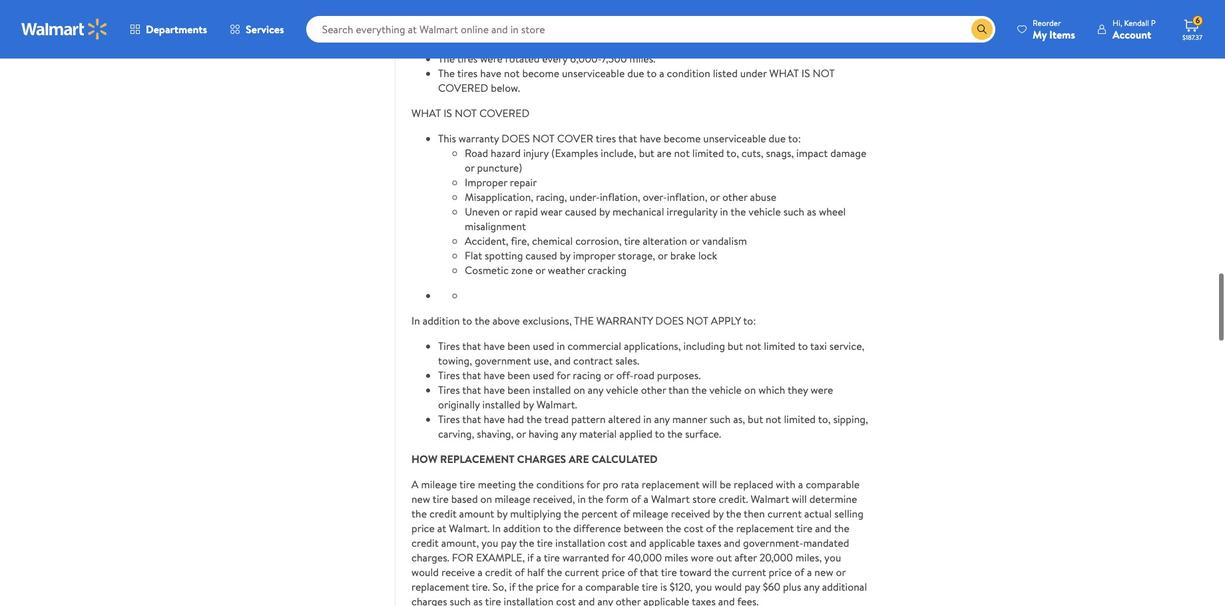 Task type: describe. For each thing, give the bounding box(es) containing it.
departments
[[146, 22, 207, 37]]

invoice
[[438, 37, 471, 51]]

0 horizontal spatial mileage
[[421, 477, 457, 492]]

and inside tires that have been used in commercial applications, including but not limited to taxi service, towing, government use, and contract sales. tires that have been used for racing or off-road purposes. tires that have been installed on any vehicle other than the vehicle on which they were originally installed by walmart. tires that have had the tread pattern altered in any manner such as, but not limited to, sipping, carving, shaving, or having any material applied to the surface.
[[554, 354, 571, 368]]

2 horizontal spatial original
[[804, 22, 838, 37]]

$187.37
[[1183, 33, 1203, 42]]

rotated
[[505, 51, 540, 66]]

the left then
[[726, 507, 742, 521]]

irregularity
[[667, 204, 718, 219]]

wear
[[541, 204, 563, 219]]

taxi
[[811, 339, 827, 354]]

other inside a mileage tire meeting the conditions for pro rata replacement will be replaced with a comparable new tire based on mileage received, in the form of a walmart store credit. walmart will determine the credit amount by multiplying the percent of mileage received by the then current actual selling price at walmart. in addition to the difference between the cost of the replacement tire and the credit amount, you pay the tire installation cost and applicable taxes and government-mandated charges. for example, if a tire warranted for 40,000 miles wore out after 20,000 miles, you would receive a credit of half the current price of that tire toward the current price of a new or replacement tire. so, if the price for a comparable tire is $120, you would pay $60 plus any additional charges such as tire installation cost and any other applicable taxes and fees.
[[616, 595, 641, 607]]

government
[[475, 354, 531, 368]]

credit.
[[719, 492, 748, 507]]

1 inflation, from the left
[[600, 190, 641, 204]]

1 horizontal spatial replacement
[[642, 477, 700, 492]]

any right having
[[561, 427, 577, 441]]

for left 40,000
[[612, 551, 625, 565]]

are
[[569, 452, 589, 467]]

1 horizontal spatial current
[[732, 565, 767, 580]]

out
[[717, 551, 732, 565]]

a down warranted
[[578, 580, 583, 595]]

vehicle up as,
[[710, 383, 742, 398]]

the up claim,
[[589, 0, 605, 7]]

1 horizontal spatial original
[[624, 22, 658, 37]]

or right zone
[[536, 263, 546, 278]]

not up which
[[746, 339, 762, 354]]

2 vertical spatial installation
[[504, 595, 554, 607]]

claim,
[[577, 22, 604, 37]]

tires left the purchase
[[457, 51, 478, 66]]

items
[[1050, 27, 1076, 42]]

damage
[[831, 146, 867, 160]]

to left condition
[[647, 66, 657, 80]]

4 tires from the top
[[438, 412, 460, 427]]

at inside you are the original purchaser of the tires and the tires have been used only on the vehicle they were originally put on at the time of purchase. at the time of the adjustment claim, the original tire installation record, and the original invoice for purchase of the tires are presented to your local walmart. the tires were rotated every 6,000-7,500 miles. the tires have not become unserviceable due to a condition listed under what is not covered below.
[[563, 7, 572, 22]]

as inside a mileage tire meeting the conditions for pro rata replacement will be replaced with a comparable new tire based on mileage received, in the form of a walmart store credit. walmart will determine the credit amount by multiplying the percent of mileage received by the then current actual selling price at walmart. in addition to the difference between the cost of the replacement tire and the credit amount, you pay the tire installation cost and applicable taxes and government-mandated charges. for example, if a tire warranted for 40,000 miles wore out after 20,000 miles, you would receive a credit of half the current price of that tire toward the current price of a new or replacement tire. so, if the price for a comparable tire is $120, you would pay $60 plus any additional charges such as tire installation cost and any other applicable taxes and fees.
[[474, 595, 483, 607]]

2 vertical spatial replacement
[[412, 580, 470, 595]]

0 horizontal spatial if
[[509, 580, 516, 595]]

in inside this warranty does not cover tires that have become unserviceable due to: road hazard injury (examples include, but are not limited to, cuts, snags, impact damage or puncture) improper repair misapplication, racing, under-inflation, over-inflation, or other abuse uneven or rapid wear caused by mechanical irregularity in the vehicle such as wheel misalignment accident, fire, chemical corrosion, tire alteration or vandalism flat spotting caused by improper storage, or brake lock cosmetic zone or weather cracking
[[720, 204, 729, 219]]

the right you
[[474, 0, 490, 7]]

vehicle inside you are the original purchaser of the tires and the tires have been used only on the vehicle they were originally put on at the time of purchase. at the time of the adjustment claim, the original tire installation record, and the original invoice for purchase of the tires are presented to your local walmart. the tires were rotated every 6,000-7,500 miles. the tires have not become unserviceable due to a condition listed under what is not covered below.
[[817, 0, 849, 7]]

the right 'than'
[[692, 383, 707, 398]]

to: for apply
[[744, 314, 756, 328]]

any left manner
[[654, 412, 670, 427]]

price down government-
[[769, 565, 792, 580]]

and down warranted
[[579, 595, 595, 607]]

1 vertical spatial caused
[[526, 248, 557, 263]]

misalignment
[[465, 219, 526, 234]]

amount
[[459, 507, 494, 521]]

a inside you are the original purchaser of the tires and the tires have been used only on the vehicle they were originally put on at the time of purchase. at the time of the adjustment claim, the original tire installation record, and the original invoice for purchase of the tires are presented to your local walmart. the tires were rotated every 6,000-7,500 miles. the tires have not become unserviceable due to a condition listed under what is not covered below.
[[660, 66, 665, 80]]

the right the record,
[[786, 22, 802, 37]]

your
[[665, 37, 685, 51]]

and left "selling"
[[815, 521, 832, 536]]

a right with
[[798, 477, 804, 492]]

and left miles
[[630, 536, 647, 551]]

any down the contract
[[588, 383, 604, 398]]

by right received
[[713, 507, 724, 521]]

the inside this warranty does not cover tires that have become unserviceable due to: road hazard injury (examples include, but are not limited to, cuts, snags, impact damage or puncture) improper repair misapplication, racing, under-inflation, over-inflation, or other abuse uneven or rapid wear caused by mechanical irregularity in the vehicle such as wheel misalignment accident, fire, chemical corrosion, tire alteration or vandalism flat spotting caused by improper storage, or brake lock cosmetic zone or weather cracking
[[731, 204, 746, 219]]

0 horizontal spatial addition
[[423, 314, 460, 328]]

warranty
[[459, 131, 499, 146]]

charges.
[[412, 551, 450, 565]]

the left the put at the left
[[505, 22, 520, 37]]

0 horizontal spatial pay
[[501, 536, 517, 551]]

of left half
[[515, 565, 525, 580]]

originally inside you are the original purchaser of the tires and the tires have been used only on the vehicle they were originally put on at the time of purchase. at the time of the adjustment claim, the original tire installation record, and the original invoice for purchase of the tires are presented to your local walmart. the tires were rotated every 6,000-7,500 miles. the tires have not become unserviceable due to a condition listed under what is not covered below.
[[486, 7, 528, 22]]

as inside this warranty does not cover tires that have become unserviceable due to: road hazard injury (examples include, but are not limited to, cuts, snags, impact damage or puncture) improper repair misapplication, racing, under-inflation, over-inflation, or other abuse uneven or rapid wear caused by mechanical irregularity in the vehicle such as wheel misalignment accident, fire, chemical corrosion, tire alteration or vandalism flat spotting caused by improper storage, or brake lock cosmetic zone or weather cracking
[[807, 204, 817, 219]]

to left your
[[652, 37, 662, 51]]

for inside tires that have been used in commercial applications, including but not limited to taxi service, towing, government use, and contract sales. tires that have been used for racing or off-road purposes. tires that have been installed on any vehicle other than the vehicle on which they were originally installed by walmart. tires that have had the tread pattern altered in any manner such as, but not limited to, sipping, carving, shaving, or having any material applied to the surface.
[[557, 368, 571, 383]]

2 tires from the top
[[438, 368, 460, 383]]

0 horizontal spatial are
[[457, 0, 472, 7]]

on right the put at the left
[[549, 7, 560, 22]]

selling
[[835, 507, 864, 521]]

2 horizontal spatial you
[[825, 551, 841, 565]]

0 vertical spatial were
[[461, 7, 484, 22]]

in inside a mileage tire meeting the conditions for pro rata replacement will be replaced with a comparable new tire based on mileage received, in the form of a walmart store credit. walmart will determine the credit amount by multiplying the percent of mileage received by the then current actual selling price at walmart. in addition to the difference between the cost of the replacement tire and the credit amount, you pay the tire installation cost and applicable taxes and government-mandated charges. for example, if a tire warranted for 40,000 miles wore out after 20,000 miles, you would receive a credit of half the current price of that tire toward the current price of a new or replacement tire. so, if the price for a comparable tire is $120, you would pay $60 plus any additional charges such as tire installation cost and any other applicable taxes and fees.
[[578, 492, 586, 507]]

hi,
[[1113, 17, 1123, 28]]

1 horizontal spatial does
[[656, 314, 684, 328]]

the right had
[[527, 412, 542, 427]]

have inside this warranty does not cover tires that have become unserviceable due to: road hazard injury (examples include, but are not limited to, cuts, snags, impact damage or puncture) improper repair misapplication, racing, under-inflation, over-inflation, or other abuse uneven or rapid wear caused by mechanical irregularity in the vehicle such as wheel misalignment accident, fire, chemical corrosion, tire alteration or vandalism flat spotting caused by improper storage, or brake lock cosmetic zone or weather cracking
[[640, 131, 661, 146]]

unserviceable inside you are the original purchaser of the tires and the tires have been used only on the vehicle they were originally put on at the time of purchase. at the time of the adjustment claim, the original tire installation record, and the original invoice for purchase of the tires are presented to your local walmart. the tires were rotated every 6,000-7,500 miles. the tires have not become unserviceable due to a condition listed under what is not covered below.
[[562, 66, 625, 80]]

0 horizontal spatial comparable
[[586, 580, 640, 595]]

have right towing,
[[484, 368, 505, 383]]

record,
[[732, 22, 765, 37]]

of right 20,000
[[795, 565, 805, 580]]

tire inside this warranty does not cover tires that have become unserviceable due to: road hazard injury (examples include, but are not limited to, cuts, snags, impact damage or puncture) improper repair misapplication, racing, under-inflation, over-inflation, or other abuse uneven or rapid wear caused by mechanical irregularity in the vehicle such as wheel misalignment accident, fire, chemical corrosion, tire alteration or vandalism flat spotting caused by improper storage, or brake lock cosmetic zone or weather cracking
[[624, 234, 640, 248]]

and down the only
[[767, 22, 784, 37]]

you
[[438, 0, 455, 7]]

carving,
[[438, 427, 475, 441]]

or left brake
[[658, 248, 668, 263]]

on inside a mileage tire meeting the conditions for pro rata replacement will be replaced with a comparable new tire based on mileage received, in the form of a walmart store credit. walmart will determine the credit amount by multiplying the percent of mileage received by the then current actual selling price at walmart. in addition to the difference between the cost of the replacement tire and the credit amount, you pay the tire installation cost and applicable taxes and government-mandated charges. for example, if a tire warranted for 40,000 miles wore out after 20,000 miles, you would receive a credit of half the current price of that tire toward the current price of a new or replacement tire. so, if the price for a comparable tire is $120, you would pay $60 plus any additional charges such as tire installation cost and any other applicable taxes and fees.
[[481, 492, 492, 507]]

store
[[693, 492, 717, 507]]

contract
[[574, 354, 613, 368]]

walmart. inside you are the original purchaser of the tires and the tires have been used only on the vehicle they were originally put on at the time of purchase. at the time of the adjustment claim, the original tire installation record, and the original invoice for purchase of the tires are presented to your local walmart. the tires were rotated every 6,000-7,500 miles. the tires have not become unserviceable due to a condition listed under what is not covered below.
[[712, 37, 753, 51]]

such inside a mileage tire meeting the conditions for pro rata replacement will be replaced with a comparable new tire based on mileage received, in the form of a walmart store credit. walmart will determine the credit amount by multiplying the percent of mileage received by the then current actual selling price at walmart. in addition to the difference between the cost of the replacement tire and the credit amount, you pay the tire installation cost and applicable taxes and government-mandated charges. for example, if a tire warranted for 40,000 miles wore out after 20,000 miles, you would receive a credit of half the current price of that tire toward the current price of a new or replacement tire. so, if the price for a comparable tire is $120, you would pay $60 plus any additional charges such as tire installation cost and any other applicable taxes and fees.
[[450, 595, 471, 607]]

1 vertical spatial pay
[[745, 580, 761, 595]]

such inside tires that have been used in commercial applications, including but not limited to taxi service, towing, government use, and contract sales. tires that have been used for racing or off-road purposes. tires that have been installed on any vehicle other than the vehicle on which they were originally installed by walmart. tires that have had the tread pattern altered in any manner such as, but not limited to, sipping, carving, shaving, or having any material applied to the surface.
[[710, 412, 731, 427]]

the right at
[[452, 22, 467, 37]]

used inside you are the original purchaser of the tires and the tires have been used only on the vehicle they were originally put on at the time of purchase. at the time of the adjustment claim, the original tire installation record, and the original invoice for purchase of the tires are presented to your local walmart. the tires were rotated every 6,000-7,500 miles. the tires have not become unserviceable due to a condition listed under what is not covered below.
[[739, 0, 760, 7]]

reorder my items
[[1033, 17, 1076, 42]]

0 horizontal spatial time
[[469, 22, 490, 37]]

that inside a mileage tire meeting the conditions for pro rata replacement will be replaced with a comparable new tire based on mileage received, in the form of a walmart store credit. walmart will determine the credit amount by multiplying the percent of mileage received by the then current actual selling price at walmart. in addition to the difference between the cost of the replacement tire and the credit amount, you pay the tire installation cost and applicable taxes and government-mandated charges. for example, if a tire warranted for 40,000 miles wore out after 20,000 miles, you would receive a credit of half the current price of that tire toward the current price of a new or replacement tire. so, if the price for a comparable tire is $120, you would pay $60 plus any additional charges such as tire installation cost and any other applicable taxes and fees.
[[640, 565, 659, 580]]

or left "rapid"
[[503, 204, 512, 219]]

mandated
[[804, 536, 850, 551]]

wore
[[691, 551, 714, 565]]

tread
[[545, 412, 569, 427]]

2 vertical spatial limited
[[784, 412, 816, 427]]

you are the original purchaser of the tires and the tires have been used only on the vehicle they were originally put on at the time of purchase. at the time of the adjustment claim, the original tire installation record, and the original invoice for purchase of the tires are presented to your local walmart. the tires were rotated every 6,000-7,500 miles. the tires have not become unserviceable due to a condition listed under what is not covered below.
[[438, 0, 849, 95]]

become inside you are the original purchaser of the tires and the tires have been used only on the vehicle they were originally put on at the time of purchase. at the time of the adjustment claim, the original tire installation record, and the original invoice for purchase of the tires are presented to your local walmart. the tires were rotated every 6,000-7,500 miles. the tires have not become unserviceable due to a condition listed under what is not covered below.
[[522, 66, 560, 80]]

injury
[[523, 146, 549, 160]]

snags,
[[766, 146, 794, 160]]

how replacement charges are calculated
[[412, 452, 658, 467]]

in addition to the above exclusions, the warranty does not apply to:
[[412, 314, 756, 328]]

tires down invoice
[[457, 66, 478, 80]]

the down the put at the left
[[546, 37, 561, 51]]

is
[[661, 580, 667, 595]]

1 vertical spatial limited
[[764, 339, 796, 354]]

the left form
[[588, 492, 604, 507]]

the left the surface.
[[668, 427, 683, 441]]

1 vertical spatial covered
[[479, 106, 530, 120]]

example,
[[476, 551, 525, 565]]

7,500
[[602, 51, 627, 66]]

with
[[776, 477, 796, 492]]

of right the purchase
[[533, 37, 543, 51]]

rata
[[621, 477, 639, 492]]

0 horizontal spatial is
[[444, 106, 452, 120]]

adjustment
[[523, 22, 574, 37]]

20,000
[[760, 551, 793, 565]]

or left "puncture)"
[[465, 160, 475, 175]]

the right purchaser
[[574, 7, 590, 22]]

they inside you are the original purchaser of the tires and the tires have been used only on the vehicle they were originally put on at the time of purchase. at the time of the adjustment claim, the original tire installation record, and the original invoice for purchase of the tires are presented to your local walmart. the tires were rotated every 6,000-7,500 miles. the tires have not become unserviceable due to a condition listed under what is not covered below.
[[438, 7, 459, 22]]

search icon image
[[977, 24, 988, 35]]

this warranty does not cover tires that have become unserviceable due to: road hazard injury (examples include, but are not limited to, cuts, snags, impact damage or puncture) improper repair misapplication, racing, under-inflation, over-inflation, or other abuse uneven or rapid wear caused by mechanical irregularity in the vehicle such as wheel misalignment accident, fire, chemical corrosion, tire alteration or vandalism flat spotting caused by improper storage, or brake lock cosmetic zone or weather cracking
[[438, 131, 867, 278]]

the left percent
[[564, 507, 579, 521]]

alteration
[[643, 234, 687, 248]]

have down the government
[[484, 383, 505, 398]]

the right actual
[[834, 521, 850, 536]]

have down above
[[484, 339, 505, 354]]

1 the from the top
[[438, 51, 455, 66]]

does inside this warranty does not cover tires that have become unserviceable due to: road hazard injury (examples include, but are not limited to, cuts, snags, impact damage or puncture) improper repair misapplication, racing, under-inflation, over-inflation, or other abuse uneven or rapid wear caused by mechanical irregularity in the vehicle such as wheel misalignment accident, fire, chemical corrosion, tire alteration or vandalism flat spotting caused by improper storage, or brake lock cosmetic zone or weather cracking
[[502, 131, 530, 146]]

0 vertical spatial applicable
[[649, 536, 695, 551]]

racing
[[573, 368, 602, 383]]

form
[[606, 492, 629, 507]]

to left taxi
[[798, 339, 808, 354]]

1 horizontal spatial cost
[[608, 536, 628, 551]]

$120,
[[670, 580, 693, 595]]

purchase
[[489, 37, 531, 51]]

0 horizontal spatial installed
[[483, 398, 521, 412]]

purchaser
[[529, 0, 574, 7]]

of down 'store'
[[706, 521, 716, 536]]

1 horizontal spatial installation
[[556, 536, 605, 551]]

road
[[634, 368, 655, 383]]

0 vertical spatial new
[[412, 492, 430, 507]]

for down warranted
[[562, 580, 576, 595]]

2 the from the top
[[438, 66, 455, 80]]

the right half
[[547, 565, 563, 580]]

at inside a mileage tire meeting the conditions for pro rata replacement will be replaced with a comparable new tire based on mileage received, in the form of a walmart store credit. walmart will determine the credit amount by multiplying the percent of mileage received by the then current actual selling price at walmart. in addition to the difference between the cost of the replacement tire and the credit amount, you pay the tire installation cost and applicable taxes and government-mandated charges. for example, if a tire warranted for 40,000 miles wore out after 20,000 miles, you would receive a credit of half the current price of that tire toward the current price of a new or replacement tire. so, if the price for a comparable tire is $120, you would pay $60 plus any additional charges such as tire installation cost and any other applicable taxes and fees.
[[437, 521, 447, 536]]

2 vertical spatial but
[[748, 412, 763, 427]]

installation inside you are the original purchaser of the tires and the tires have been used only on the vehicle they were originally put on at the time of purchase. at the time of the adjustment claim, the original tire installation record, and the original invoice for purchase of the tires are presented to your local walmart. the tires were rotated every 6,000-7,500 miles. the tires have not become unserviceable due to a condition listed under what is not covered below.
[[679, 22, 729, 37]]

not down which
[[766, 412, 782, 427]]

a right receive
[[478, 565, 483, 580]]

reorder
[[1033, 17, 1061, 28]]

lock
[[698, 248, 718, 263]]

price up charges. at the left bottom of the page
[[412, 521, 435, 536]]

in inside a mileage tire meeting the conditions for pro rata replacement will be replaced with a comparable new tire based on mileage received, in the form of a walmart store credit. walmart will determine the credit amount by multiplying the percent of mileage received by the then current actual selling price at walmart. in addition to the difference between the cost of the replacement tire and the credit amount, you pay the tire installation cost and applicable taxes and government-mandated charges. for example, if a tire warranted for 40,000 miles wore out after 20,000 miles, you would receive a credit of half the current price of that tire toward the current price of a new or replacement tire. so, if the price for a comparable tire is $120, you would pay $60 plus any additional charges such as tire installation cost and any other applicable taxes and fees.
[[492, 521, 501, 536]]

the right the only
[[799, 0, 814, 7]]

or inside a mileage tire meeting the conditions for pro rata replacement will be replaced with a comparable new tire based on mileage received, in the form of a walmart store credit. walmart will determine the credit amount by multiplying the percent of mileage received by the then current actual selling price at walmart. in addition to the difference between the cost of the replacement tire and the credit amount, you pay the tire installation cost and applicable taxes and government-mandated charges. for example, if a tire warranted for 40,000 miles wore out after 20,000 miles, you would receive a credit of half the current price of that tire toward the current price of a new or replacement tire. so, if the price for a comparable tire is $120, you would pay $60 plus any additional charges such as tire installation cost and any other applicable taxes and fees.
[[836, 565, 846, 580]]

price right so,
[[536, 580, 559, 595]]

warranted
[[563, 551, 609, 565]]

or left "off-"
[[604, 368, 614, 383]]

or down irregularity
[[690, 234, 700, 248]]

1 horizontal spatial you
[[695, 580, 712, 595]]

account
[[1113, 27, 1152, 42]]

such inside this warranty does not cover tires that have become unserviceable due to: road hazard injury (examples include, but are not limited to, cuts, snags, impact damage or puncture) improper repair misapplication, racing, under-inflation, over-inflation, or other abuse uneven or rapid wear caused by mechanical irregularity in the vehicle such as wheel misalignment accident, fire, chemical corrosion, tire alteration or vandalism flat spotting caused by improper storage, or brake lock cosmetic zone or weather cracking
[[784, 204, 805, 219]]

of right form
[[631, 492, 641, 507]]

by right amount
[[497, 507, 508, 521]]

by left "improper"
[[560, 248, 571, 263]]

the right so,
[[518, 580, 534, 595]]

half
[[527, 565, 545, 580]]

on up pattern
[[574, 383, 585, 398]]

after
[[735, 551, 757, 565]]

listed
[[713, 66, 738, 80]]

apply
[[711, 314, 741, 328]]

warranty
[[597, 314, 653, 328]]

which
[[759, 383, 786, 398]]

the down received,
[[556, 521, 571, 536]]

any right plus
[[804, 580, 820, 595]]

the up 'search' search box
[[649, 0, 664, 7]]

under-
[[570, 190, 600, 204]]

walmart. for including
[[537, 398, 577, 412]]

a right rata
[[644, 492, 649, 507]]

were inside tires that have been used in commercial applications, including but not limited to taxi service, towing, government use, and contract sales. tires that have been used for racing or off-road purposes. tires that have been installed on any vehicle other than the vehicle on which they were originally installed by walmart. tires that have had the tread pattern altered in any manner such as, but not limited to, sipping, carving, shaving, or having any material applied to the surface.
[[811, 383, 833, 398]]

cuts,
[[742, 146, 764, 160]]

of left is
[[628, 565, 638, 580]]

than
[[669, 383, 689, 398]]

a right "example,"
[[537, 551, 542, 565]]

my
[[1033, 27, 1047, 42]]

the down how replacement charges are calculated
[[519, 477, 534, 492]]

originally inside tires that have been used in commercial applications, including but not limited to taxi service, towing, government use, and contract sales. tires that have been used for racing or off-road purposes. tires that have been installed on any vehicle other than the vehicle on which they were originally installed by walmart. tires that have had the tread pattern altered in any manner such as, but not limited to, sipping, carving, shaving, or having any material applied to the surface.
[[438, 398, 480, 412]]

not inside you are the original purchaser of the tires and the tires have been used only on the vehicle they were originally put on at the time of purchase. at the time of the adjustment claim, the original tire installation record, and the original invoice for purchase of the tires are presented to your local walmart. the tires were rotated every 6,000-7,500 miles. the tires have not become unserviceable due to a condition listed under what is not covered below.
[[813, 66, 835, 80]]

tires up 'search' search box
[[667, 0, 687, 7]]

fees.
[[738, 595, 759, 607]]

the down 'multiplying'
[[519, 536, 535, 551]]

1 horizontal spatial mileage
[[495, 492, 531, 507]]

rapid
[[515, 204, 538, 219]]

applications,
[[624, 339, 681, 354]]

1 horizontal spatial new
[[815, 565, 834, 580]]

this
[[438, 131, 456, 146]]

in right altered
[[644, 412, 652, 427]]

2 horizontal spatial replacement
[[736, 521, 794, 536]]

not inside this warranty does not cover tires that have become unserviceable due to: road hazard injury (examples include, but are not limited to, cuts, snags, impact damage or puncture) improper repair misapplication, racing, under-inflation, over-inflation, or other abuse uneven or rapid wear caused by mechanical irregularity in the vehicle such as wheel misalignment accident, fire, chemical corrosion, tire alteration or vandalism flat spotting caused by improper storage, or brake lock cosmetic zone or weather cracking
[[674, 146, 690, 160]]

pattern
[[572, 412, 606, 427]]

road
[[465, 146, 488, 160]]

so,
[[493, 580, 507, 595]]

are inside this warranty does not cover tires that have become unserviceable due to: road hazard injury (examples include, but are not limited to, cuts, snags, impact damage or puncture) improper repair misapplication, racing, under-inflation, over-inflation, or other abuse uneven or rapid wear caused by mechanical irregularity in the vehicle such as wheel misalignment accident, fire, chemical corrosion, tire alteration or vandalism flat spotting caused by improper storage, or brake lock cosmetic zone or weather cracking
[[657, 146, 672, 160]]

the up out
[[719, 521, 734, 536]]

presented
[[603, 37, 650, 51]]

1 horizontal spatial installed
[[533, 383, 571, 398]]

0 horizontal spatial current
[[565, 565, 599, 580]]

corrosion,
[[576, 234, 622, 248]]

the right wore
[[714, 565, 730, 580]]

2 vertical spatial used
[[533, 368, 554, 383]]

2 horizontal spatial current
[[768, 507, 802, 521]]

in right use,
[[557, 339, 565, 354]]

1 vertical spatial used
[[533, 339, 554, 354]]

and right wore
[[724, 536, 741, 551]]

due inside you are the original purchaser of the tires and the tires have been used only on the vehicle they were originally put on at the time of purchase. at the time of the adjustment claim, the original tire installation record, and the original invoice for purchase of the tires are presented to your local walmart. the tires were rotated every 6,000-7,500 miles. the tires have not become unserviceable due to a condition listed under what is not covered below.
[[628, 66, 645, 80]]

and left fees.
[[719, 595, 735, 607]]

2 inflation, from the left
[[667, 190, 708, 204]]

misapplication,
[[465, 190, 534, 204]]

and up the walmart site-wide search field
[[630, 0, 646, 7]]

spotting
[[485, 248, 523, 263]]

weather
[[548, 263, 585, 278]]

condition
[[667, 66, 711, 80]]

having
[[529, 427, 559, 441]]

any down warranted
[[598, 595, 613, 607]]

tire inside you are the original purchaser of the tires and the tires have been used only on the vehicle they were originally put on at the time of purchase. at the time of the adjustment claim, the original tire installation record, and the original invoice for purchase of the tires are presented to your local walmart. the tires were rotated every 6,000-7,500 miles. the tires have not become unserviceable due to a condition listed under what is not covered below.
[[661, 22, 677, 37]]



Task type: locate. For each thing, give the bounding box(es) containing it.
shaving,
[[477, 427, 514, 441]]

1 horizontal spatial become
[[664, 131, 701, 146]]

to inside a mileage tire meeting the conditions for pro rata replacement will be replaced with a comparable new tire based on mileage received, in the form of a walmart store credit. walmart will determine the credit amount by multiplying the percent of mileage received by the then current actual selling price at walmart. in addition to the difference between the cost of the replacement tire and the credit amount, you pay the tire installation cost and applicable taxes and government-mandated charges. for example, if a tire warranted for 40,000 miles wore out after 20,000 miles, you would receive a credit of half the current price of that tire toward the current price of a new or replacement tire. so, if the price for a comparable tire is $120, you would pay $60 plus any additional charges such as tire installation cost and any other applicable taxes and fees.
[[543, 521, 553, 536]]

1 horizontal spatial such
[[710, 412, 731, 427]]

1 horizontal spatial walmart.
[[537, 398, 577, 412]]

2 horizontal spatial such
[[784, 204, 805, 219]]

1 vertical spatial were
[[480, 51, 503, 66]]

tires inside this warranty does not cover tires that have become unserviceable due to: road hazard injury (examples include, but are not limited to, cuts, snags, impact damage or puncture) improper repair misapplication, racing, under-inflation, over-inflation, or other abuse uneven or rapid wear caused by mechanical irregularity in the vehicle such as wheel misalignment accident, fire, chemical corrosion, tire alteration or vandalism flat spotting caused by improper storage, or brake lock cosmetic zone or weather cracking
[[596, 131, 616, 146]]

inflation,
[[600, 190, 641, 204], [667, 190, 708, 204]]

not inside you are the original purchaser of the tires and the tires have been used only on the vehicle they were originally put on at the time of purchase. at the time of the adjustment claim, the original tire installation record, and the original invoice for purchase of the tires are presented to your local walmart. the tires were rotated every 6,000-7,500 miles. the tires have not become unserviceable due to a condition listed under what is not covered below.
[[504, 66, 520, 80]]

a right plus
[[807, 565, 812, 580]]

1 horizontal spatial unserviceable
[[704, 131, 766, 146]]

1 vertical spatial addition
[[504, 521, 541, 536]]

to: inside this warranty does not cover tires that have become unserviceable due to: road hazard injury (examples include, but are not limited to, cuts, snags, impact damage or puncture) improper repair misapplication, racing, under-inflation, over-inflation, or other abuse uneven or rapid wear caused by mechanical irregularity in the vehicle such as wheel misalignment accident, fire, chemical corrosion, tire alteration or vandalism flat spotting caused by improper storage, or brake lock cosmetic zone or weather cracking
[[788, 131, 801, 146]]

received,
[[533, 492, 575, 507]]

addition inside a mileage tire meeting the conditions for pro rata replacement will be replaced with a comparable new tire based on mileage received, in the form of a walmart store credit. walmart will determine the credit amount by multiplying the percent of mileage received by the then current actual selling price at walmart. in addition to the difference between the cost of the replacement tire and the credit amount, you pay the tire installation cost and applicable taxes and government-mandated charges. for example, if a tire warranted for 40,000 miles wore out after 20,000 miles, you would receive a credit of half the current price of that tire toward the current price of a new or replacement tire. so, if the price for a comparable tire is $120, you would pay $60 plus any additional charges such as tire installation cost and any other applicable taxes and fees.
[[504, 521, 541, 536]]

local
[[688, 37, 709, 51]]

amount,
[[441, 536, 479, 551]]

walmart image
[[21, 19, 108, 40]]

1 horizontal spatial will
[[792, 492, 807, 507]]

0 vertical spatial such
[[784, 204, 805, 219]]

become inside this warranty does not cover tires that have become unserviceable due to: road hazard injury (examples include, but are not limited to, cuts, snags, impact damage or puncture) improper repair misapplication, racing, under-inflation, over-inflation, or other abuse uneven or rapid wear caused by mechanical irregularity in the vehicle such as wheel misalignment accident, fire, chemical corrosion, tire alteration or vandalism flat spotting caused by improper storage, or brake lock cosmetic zone or weather cracking
[[664, 131, 701, 146]]

0 vertical spatial walmart.
[[712, 37, 753, 51]]

are right you
[[457, 0, 472, 7]]

below.
[[491, 80, 520, 95]]

2 vertical spatial credit
[[485, 565, 512, 580]]

0 horizontal spatial will
[[702, 477, 717, 492]]

of left the put at the left
[[493, 22, 503, 37]]

1 horizontal spatial due
[[769, 131, 786, 146]]

to, inside this warranty does not cover tires that have become unserviceable due to: road hazard injury (examples include, but are not limited to, cuts, snags, impact damage or puncture) improper repair misapplication, racing, under-inflation, over-inflation, or other abuse uneven or rapid wear caused by mechanical irregularity in the vehicle such as wheel misalignment accident, fire, chemical corrosion, tire alteration or vandalism flat spotting caused by improper storage, or brake lock cosmetic zone or weather cracking
[[727, 146, 739, 160]]

to right applied
[[655, 427, 665, 441]]

for inside you are the original purchaser of the tires and the tires have been used only on the vehicle they were originally put on at the time of purchase. at the time of the adjustment claim, the original tire installation record, and the original invoice for purchase of the tires are presented to your local walmart. the tires were rotated every 6,000-7,500 miles. the tires have not become unserviceable due to a condition listed under what is not covered below.
[[473, 37, 487, 51]]

(examples
[[551, 146, 598, 160]]

of
[[577, 0, 587, 7], [616, 7, 625, 22], [493, 22, 503, 37], [533, 37, 543, 51], [631, 492, 641, 507], [620, 507, 630, 521], [706, 521, 716, 536], [515, 565, 525, 580], [628, 565, 638, 580], [795, 565, 805, 580]]

difference
[[574, 521, 621, 536]]

services
[[246, 22, 284, 37]]

due inside this warranty does not cover tires that have become unserviceable due to: road hazard injury (examples include, but are not limited to, cuts, snags, impact damage or puncture) improper repair misapplication, racing, under-inflation, over-inflation, or other abuse uneven or rapid wear caused by mechanical irregularity in the vehicle such as wheel misalignment accident, fire, chemical corrosion, tire alteration or vandalism flat spotting caused by improper storage, or brake lock cosmetic zone or weather cracking
[[769, 131, 786, 146]]

1 horizontal spatial time
[[592, 7, 613, 22]]

have left had
[[484, 412, 505, 427]]

does up "puncture)"
[[502, 131, 530, 146]]

tires left the 7,500 on the top of page
[[563, 37, 584, 51]]

0 vertical spatial become
[[522, 66, 560, 80]]

mechanical
[[613, 204, 664, 219]]

0 vertical spatial other
[[723, 190, 748, 204]]

covered inside you are the original purchaser of the tires and the tires have been used only on the vehicle they were originally put on at the time of purchase. at the time of the adjustment claim, the original tire installation record, and the original invoice for purchase of the tires are presented to your local walmart. the tires were rotated every 6,000-7,500 miles. the tires have not become unserviceable due to a condition listed under what is not covered below.
[[438, 80, 488, 95]]

miles
[[665, 551, 689, 565]]

covered
[[438, 80, 488, 95], [479, 106, 530, 120]]

comparable down warranted
[[586, 580, 640, 595]]

improper
[[465, 175, 508, 190]]

0 horizontal spatial walmart
[[651, 492, 690, 507]]

such
[[784, 204, 805, 219], [710, 412, 731, 427], [450, 595, 471, 607]]

1 vertical spatial credit
[[412, 536, 439, 551]]

meeting
[[478, 477, 516, 492]]

at left claim,
[[563, 7, 572, 22]]

0 horizontal spatial due
[[628, 66, 645, 80]]

Search search field
[[306, 16, 996, 43]]

or up vandalism
[[710, 190, 720, 204]]

used down exclusions,
[[533, 339, 554, 354]]

0 horizontal spatial new
[[412, 492, 430, 507]]

2 horizontal spatial mileage
[[633, 507, 669, 521]]

1 vertical spatial as
[[474, 595, 483, 607]]

hi, kendall p account
[[1113, 17, 1156, 42]]

be
[[720, 477, 731, 492]]

0 vertical spatial taxes
[[698, 536, 722, 551]]

1 horizontal spatial to:
[[788, 131, 801, 146]]

been inside you are the original purchaser of the tires and the tires have been used only on the vehicle they were originally put on at the time of purchase. at the time of the adjustment claim, the original tire installation record, and the original invoice for purchase of the tires are presented to your local walmart. the tires were rotated every 6,000-7,500 miles. the tires have not become unserviceable due to a condition listed under what is not covered below.
[[713, 0, 736, 7]]

other inside tires that have been used in commercial applications, including but not limited to taxi service, towing, government use, and contract sales. tires that have been used for racing or off-road purposes. tires that have been installed on any vehicle other than the vehicle on which they were originally installed by walmart. tires that have had the tread pattern altered in any manner such as, but not limited to, sipping, carving, shaving, or having any material applied to the surface.
[[641, 383, 666, 398]]

1 vertical spatial unserviceable
[[704, 131, 766, 146]]

above
[[493, 314, 520, 328]]

1 vertical spatial they
[[788, 383, 808, 398]]

any
[[588, 383, 604, 398], [654, 412, 670, 427], [561, 427, 577, 441], [804, 580, 820, 595], [598, 595, 613, 607]]

1 horizontal spatial at
[[563, 7, 572, 22]]

service,
[[830, 339, 865, 354]]

conditions
[[537, 477, 584, 492]]

surface.
[[685, 427, 721, 441]]

1 vertical spatial become
[[664, 131, 701, 146]]

1 vertical spatial if
[[509, 580, 516, 595]]

cost up wore
[[684, 521, 704, 536]]

1 horizontal spatial walmart
[[751, 492, 790, 507]]

1 vertical spatial are
[[586, 37, 601, 51]]

limited inside this warranty does not cover tires that have become unserviceable due to: road hazard injury (examples include, but are not limited to, cuts, snags, impact damage or puncture) improper repair misapplication, racing, under-inflation, over-inflation, or other abuse uneven or rapid wear caused by mechanical irregularity in the vehicle such as wheel misalignment accident, fire, chemical corrosion, tire alteration or vandalism flat spotting caused by improper storage, or brake lock cosmetic zone or weather cracking
[[693, 146, 724, 160]]

p
[[1152, 17, 1156, 28]]

replacement down charges. at the left bottom of the page
[[412, 580, 470, 595]]

0 vertical spatial in
[[412, 314, 420, 328]]

1 horizontal spatial what
[[770, 66, 799, 80]]

charges
[[517, 452, 566, 467]]

0 vertical spatial what
[[770, 66, 799, 80]]

1 vertical spatial comparable
[[586, 580, 640, 595]]

credit
[[430, 507, 457, 521], [412, 536, 439, 551], [485, 565, 512, 580]]

use,
[[534, 354, 552, 368]]

taxes up toward
[[698, 536, 722, 551]]

limited
[[693, 146, 724, 160], [764, 339, 796, 354], [784, 412, 816, 427]]

including
[[684, 339, 725, 354]]

vehicle right the only
[[817, 0, 849, 7]]

a mileage tire meeting the conditions for pro rata replacement will be replaced with a comparable new tire based on mileage received, in the form of a walmart store credit. walmart will determine the credit amount by multiplying the percent of mileage received by the then current actual selling price at walmart. in addition to the difference between the cost of the replacement tire and the credit amount, you pay the tire installation cost and applicable taxes and government-mandated charges. for example, if a tire warranted for 40,000 miles wore out after 20,000 miles, you would receive a credit of half the current price of that tire toward the current price of a new or replacement tire. so, if the price for a comparable tire is $120, you would pay $60 plus any additional charges such as tire installation cost and any other applicable taxes and fees.
[[412, 477, 867, 607]]

6
[[1196, 15, 1200, 26]]

1 vertical spatial installation
[[556, 536, 605, 551]]

sales.
[[616, 354, 640, 368]]

over-
[[643, 190, 667, 204]]

replacement up received
[[642, 477, 700, 492]]

the down a
[[412, 507, 427, 521]]

0 horizontal spatial but
[[639, 146, 655, 160]]

1 horizontal spatial as
[[807, 204, 817, 219]]

pay
[[501, 536, 517, 551], [745, 580, 761, 595]]

if
[[528, 551, 534, 565], [509, 580, 516, 595]]

Walmart Site-Wide search field
[[306, 16, 996, 43]]

walmart. inside tires that have been used in commercial applications, including but not limited to taxi service, towing, government use, and contract sales. tires that have been used for racing or off-road purposes. tires that have been installed on any vehicle other than the vehicle on which they were originally installed by walmart. tires that have had the tread pattern altered in any manner such as, but not limited to, sipping, carving, shaving, or having any material applied to the surface.
[[537, 398, 577, 412]]

on left which
[[745, 383, 756, 398]]

unserviceable inside this warranty does not cover tires that have become unserviceable due to: road hazard injury (examples include, but are not limited to, cuts, snags, impact damage or puncture) improper repair misapplication, racing, under-inflation, over-inflation, or other abuse uneven or rapid wear caused by mechanical irregularity in the vehicle such as wheel misalignment accident, fire, chemical corrosion, tire alteration or vandalism flat spotting caused by improper storage, or brake lock cosmetic zone or weather cracking
[[704, 131, 766, 146]]

2 vertical spatial such
[[450, 595, 471, 607]]

impact
[[797, 146, 828, 160]]

6 $187.37
[[1183, 15, 1203, 42]]

to left above
[[462, 314, 472, 328]]

in
[[720, 204, 729, 219], [557, 339, 565, 354], [644, 412, 652, 427], [578, 492, 586, 507]]

walmart. inside a mileage tire meeting the conditions for pro rata replacement will be replaced with a comparable new tire based on mileage received, in the form of a walmart store credit. walmart will determine the credit amount by multiplying the percent of mileage received by the then current actual selling price at walmart. in addition to the difference between the cost of the replacement tire and the credit amount, you pay the tire installation cost and applicable taxes and government-mandated charges. for example, if a tire warranted for 40,000 miles wore out after 20,000 miles, you would receive a credit of half the current price of that tire toward the current price of a new or replacement tire. so, if the price for a comparable tire is $120, you would pay $60 plus any additional charges such as tire installation cost and any other applicable taxes and fees.
[[449, 521, 490, 536]]

1 horizontal spatial would
[[715, 580, 742, 595]]

tires that have been used in commercial applications, including but not limited to taxi service, towing, government use, and contract sales. tires that have been used for racing or off-road purposes. tires that have been installed on any vehicle other than the vehicle on which they were originally installed by walmart. tires that have had the tread pattern altered in any manner such as, but not limited to, sipping, carving, shaving, or having any material applied to the surface.
[[438, 339, 869, 441]]

the
[[438, 51, 455, 66], [438, 66, 455, 80]]

1 horizontal spatial but
[[728, 339, 743, 354]]

to, inside tires that have been used in commercial applications, including but not limited to taxi service, towing, government use, and contract sales. tires that have been used for racing or off-road purposes. tires that have been installed on any vehicle other than the vehicle on which they were originally installed by walmart. tires that have had the tread pattern altered in any manner such as, but not limited to, sipping, carving, shaving, or having any material applied to the surface.
[[818, 412, 831, 427]]

current up fees.
[[732, 565, 767, 580]]

not
[[813, 66, 835, 80], [455, 106, 477, 120], [533, 131, 555, 146], [687, 314, 709, 328]]

0 vertical spatial if
[[528, 551, 534, 565]]

altered
[[608, 412, 641, 427]]

2 horizontal spatial walmart.
[[712, 37, 753, 51]]

0 vertical spatial is
[[802, 66, 810, 80]]

are
[[457, 0, 472, 7], [586, 37, 601, 51], [657, 146, 672, 160]]

1 horizontal spatial comparable
[[806, 477, 860, 492]]

you right amount,
[[482, 536, 498, 551]]

as,
[[734, 412, 745, 427]]

towing,
[[438, 354, 472, 368]]

would down out
[[715, 580, 742, 595]]

would
[[412, 565, 439, 580], [715, 580, 742, 595]]

the
[[574, 314, 594, 328]]

is inside you are the original purchaser of the tires and the tires have been used only on the vehicle they were originally put on at the time of purchase. at the time of the adjustment claim, the original tire installation record, and the original invoice for purchase of the tires are presented to your local walmart. the tires were rotated every 6,000-7,500 miles. the tires have not become unserviceable due to a condition listed under what is not covered below.
[[802, 66, 810, 80]]

such right "abuse"
[[784, 204, 805, 219]]

1 vertical spatial to,
[[818, 412, 831, 427]]

that inside this warranty does not cover tires that have become unserviceable due to: road hazard injury (examples include, but are not limited to, cuts, snags, impact damage or puncture) improper repair misapplication, racing, under-inflation, over-inflation, or other abuse uneven or rapid wear caused by mechanical irregularity in the vehicle such as wheel misalignment accident, fire, chemical corrosion, tire alteration or vandalism flat spotting caused by improper storage, or brake lock cosmetic zone or weather cracking
[[619, 131, 638, 146]]

0 horizontal spatial caused
[[526, 248, 557, 263]]

0 vertical spatial credit
[[430, 507, 457, 521]]

to: for due
[[788, 131, 801, 146]]

additional
[[822, 580, 867, 595]]

installed up tread
[[533, 383, 571, 398]]

include,
[[601, 146, 637, 160]]

2 vertical spatial were
[[811, 383, 833, 398]]

installed
[[533, 383, 571, 398], [483, 398, 521, 412]]

1 horizontal spatial addition
[[504, 521, 541, 536]]

a right miles.
[[660, 66, 665, 80]]

originally up the purchase
[[486, 7, 528, 22]]

cost left 40,000
[[608, 536, 628, 551]]

0 horizontal spatial what
[[412, 106, 441, 120]]

not inside this warranty does not cover tires that have become unserviceable due to: road hazard injury (examples include, but are not limited to, cuts, snags, impact damage or puncture) improper repair misapplication, racing, under-inflation, over-inflation, or other abuse uneven or rapid wear caused by mechanical irregularity in the vehicle such as wheel misalignment accident, fire, chemical corrosion, tire alteration or vandalism flat spotting caused by improper storage, or brake lock cosmetic zone or weather cracking
[[533, 131, 555, 146]]

2 horizontal spatial cost
[[684, 521, 704, 536]]

2 vertical spatial are
[[657, 146, 672, 160]]

if right "example,"
[[528, 551, 534, 565]]

0 horizontal spatial in
[[412, 314, 420, 328]]

exclusions,
[[523, 314, 572, 328]]

if right so,
[[509, 580, 516, 595]]

0 vertical spatial are
[[457, 0, 472, 7]]

repair
[[510, 175, 537, 190]]

1 vertical spatial originally
[[438, 398, 480, 412]]

vehicle down cuts,
[[749, 204, 781, 219]]

1 horizontal spatial to,
[[818, 412, 831, 427]]

what inside you are the original purchaser of the tires and the tires have been used only on the vehicle they were originally put on at the time of purchase. at the time of the adjustment claim, the original tire installation record, and the original invoice for purchase of the tires are presented to your local walmart. the tires were rotated every 6,000-7,500 miles. the tires have not become unserviceable due to a condition listed under what is not covered below.
[[770, 66, 799, 80]]

will left the determine
[[792, 492, 807, 507]]

that
[[619, 131, 638, 146], [462, 339, 481, 354], [462, 368, 481, 383], [462, 383, 481, 398], [462, 412, 481, 427], [640, 565, 659, 580]]

0 horizontal spatial would
[[412, 565, 439, 580]]

0 horizontal spatial cost
[[556, 595, 576, 607]]

in right received,
[[578, 492, 586, 507]]

the right claim,
[[606, 22, 622, 37]]

0 vertical spatial at
[[563, 7, 572, 22]]

in up vandalism
[[720, 204, 729, 219]]

and right use,
[[554, 354, 571, 368]]

caused
[[565, 204, 597, 219], [526, 248, 557, 263]]

1 horizontal spatial in
[[492, 521, 501, 536]]

0 horizontal spatial as
[[474, 595, 483, 607]]

time up presented
[[592, 7, 613, 22]]

pro
[[603, 477, 619, 492]]

limited left cuts,
[[693, 146, 724, 160]]

mileage right amount
[[495, 492, 531, 507]]

2 walmart from the left
[[751, 492, 790, 507]]

they inside tires that have been used in commercial applications, including but not limited to taxi service, towing, government use, and contract sales. tires that have been used for racing or off-road purposes. tires that have been installed on any vehicle other than the vehicle on which they were originally installed by walmart. tires that have had the tread pattern altered in any manner such as, but not limited to, sipping, carving, shaving, or having any material applied to the surface.
[[788, 383, 808, 398]]

0 vertical spatial limited
[[693, 146, 724, 160]]

by
[[599, 204, 610, 219], [560, 248, 571, 263], [523, 398, 534, 412], [497, 507, 508, 521], [713, 507, 724, 521]]

2 horizontal spatial are
[[657, 146, 672, 160]]

have up 'local'
[[689, 0, 711, 7]]

limited left taxi
[[764, 339, 796, 354]]

replaced
[[734, 477, 774, 492]]

fire,
[[511, 234, 530, 248]]

1 horizontal spatial caused
[[565, 204, 597, 219]]

zone
[[511, 263, 533, 278]]

other inside this warranty does not cover tires that have become unserviceable due to: road hazard injury (examples include, but are not limited to, cuts, snags, impact damage or puncture) improper repair misapplication, racing, under-inflation, over-inflation, or other abuse uneven or rapid wear caused by mechanical irregularity in the vehicle such as wheel misalignment accident, fire, chemical corrosion, tire alteration or vandalism flat spotting caused by improper storage, or brake lock cosmetic zone or weather cracking
[[723, 190, 748, 204]]

0 vertical spatial to,
[[727, 146, 739, 160]]

improper
[[573, 248, 616, 263]]

0 horizontal spatial you
[[482, 536, 498, 551]]

they right which
[[788, 383, 808, 398]]

current right half
[[565, 565, 599, 580]]

for
[[473, 37, 487, 51], [557, 368, 571, 383], [587, 477, 600, 492], [612, 551, 625, 565], [562, 580, 576, 595]]

0 horizontal spatial original
[[492, 0, 526, 7]]

tires left purchase.
[[607, 0, 627, 7]]

the left above
[[475, 314, 490, 328]]

by inside tires that have been used in commercial applications, including but not limited to taxi service, towing, government use, and contract sales. tires that have been used for racing or off-road purposes. tires that have been installed on any vehicle other than the vehicle on which they were originally installed by walmart. tires that have had the tread pattern altered in any manner such as, but not limited to, sipping, carving, shaving, or having any material applied to the surface.
[[523, 398, 534, 412]]

by up corrosion,
[[599, 204, 610, 219]]

plus
[[783, 580, 802, 595]]

walmart. up having
[[537, 398, 577, 412]]

the up miles
[[666, 521, 682, 536]]

used left the only
[[739, 0, 760, 7]]

but right include,
[[639, 146, 655, 160]]

put
[[531, 7, 546, 22]]

1 vertical spatial does
[[656, 314, 684, 328]]

pay left $60
[[745, 580, 761, 595]]

installation left the record,
[[679, 22, 729, 37]]

under
[[740, 66, 767, 80]]

then
[[744, 507, 765, 521]]

toward
[[680, 565, 712, 580]]

vehicle inside this warranty does not cover tires that have become unserviceable due to: road hazard injury (examples include, but are not limited to, cuts, snags, impact damage or puncture) improper repair misapplication, racing, under-inflation, over-inflation, or other abuse uneven or rapid wear caused by mechanical irregularity in the vehicle such as wheel misalignment accident, fire, chemical corrosion, tire alteration or vandalism flat spotting caused by improper storage, or brake lock cosmetic zone or weather cracking
[[749, 204, 781, 219]]

as left so,
[[474, 595, 483, 607]]

pay down 'multiplying'
[[501, 536, 517, 551]]

1 vertical spatial applicable
[[644, 595, 690, 607]]

puncture)
[[477, 160, 522, 175]]

0 horizontal spatial installation
[[504, 595, 554, 607]]

1 vertical spatial but
[[728, 339, 743, 354]]

0 horizontal spatial at
[[437, 521, 447, 536]]

have left rotated
[[480, 66, 502, 80]]

unserviceable
[[562, 66, 625, 80], [704, 131, 766, 146]]

but right as,
[[748, 412, 763, 427]]

cracking
[[588, 263, 627, 278]]

off-
[[616, 368, 634, 383]]

abuse
[[750, 190, 777, 204]]

is
[[802, 66, 810, 80], [444, 106, 452, 120]]

1 tires from the top
[[438, 339, 460, 354]]

of up claim,
[[577, 0, 587, 7]]

material
[[579, 427, 617, 441]]

uneven
[[465, 204, 500, 219]]

0 horizontal spatial walmart.
[[449, 521, 490, 536]]

received
[[671, 507, 711, 521]]

miles.
[[630, 51, 656, 66]]

walmart. for rata
[[449, 521, 490, 536]]

1 vertical spatial in
[[492, 521, 501, 536]]

0 horizontal spatial such
[[450, 595, 471, 607]]

at
[[438, 22, 449, 37]]

1 vertical spatial what
[[412, 106, 441, 120]]

1 vertical spatial taxes
[[692, 595, 716, 607]]

cover
[[557, 131, 594, 146]]

have
[[689, 0, 711, 7], [480, 66, 502, 80], [640, 131, 661, 146], [484, 339, 505, 354], [484, 368, 505, 383], [484, 383, 505, 398], [484, 412, 505, 427]]

1 horizontal spatial are
[[586, 37, 601, 51]]

$60
[[763, 580, 781, 595]]

addition up towing,
[[423, 314, 460, 328]]

accident,
[[465, 234, 509, 248]]

not down the purchase
[[504, 66, 520, 80]]

3 tires from the top
[[438, 383, 460, 398]]

or left having
[[516, 427, 526, 441]]

0 horizontal spatial to,
[[727, 146, 739, 160]]

on right the only
[[784, 0, 796, 7]]

1 walmart from the left
[[651, 492, 690, 507]]

0 vertical spatial covered
[[438, 80, 488, 95]]

2 vertical spatial walmart.
[[449, 521, 490, 536]]

they up invoice
[[438, 7, 459, 22]]

but down apply
[[728, 339, 743, 354]]

originally up the carving,
[[438, 398, 480, 412]]

percent
[[582, 507, 618, 521]]

walmart right "credit."
[[751, 492, 790, 507]]

of right percent
[[620, 507, 630, 521]]

caused right spotting
[[526, 248, 557, 263]]

they
[[438, 7, 459, 22], [788, 383, 808, 398]]

1 horizontal spatial is
[[802, 66, 810, 80]]

price left 40,000
[[602, 565, 625, 580]]

but inside this warranty does not cover tires that have become unserviceable due to: road hazard injury (examples include, but are not limited to, cuts, snags, impact damage or puncture) improper repair misapplication, racing, under-inflation, over-inflation, or other abuse uneven or rapid wear caused by mechanical irregularity in the vehicle such as wheel misalignment accident, fire, chemical corrosion, tire alteration or vandalism flat spotting caused by improper storage, or brake lock cosmetic zone or weather cracking
[[639, 146, 655, 160]]

credit left half
[[485, 565, 512, 580]]

such left tire.
[[450, 595, 471, 607]]

0 vertical spatial originally
[[486, 7, 528, 22]]

for left pro
[[587, 477, 600, 492]]

to:
[[788, 131, 801, 146], [744, 314, 756, 328]]

the left "abuse"
[[731, 204, 746, 219]]

and
[[630, 0, 646, 7], [767, 22, 784, 37], [554, 354, 571, 368], [815, 521, 832, 536], [630, 536, 647, 551], [724, 536, 741, 551], [579, 595, 595, 607], [719, 595, 735, 607]]

vehicle up altered
[[606, 383, 639, 398]]

of left purchase.
[[616, 7, 625, 22]]

to
[[652, 37, 662, 51], [647, 66, 657, 80], [462, 314, 472, 328], [798, 339, 808, 354], [655, 427, 665, 441], [543, 521, 553, 536]]



Task type: vqa. For each thing, say whether or not it's contained in the screenshot.
Deals on? Game on.
no



